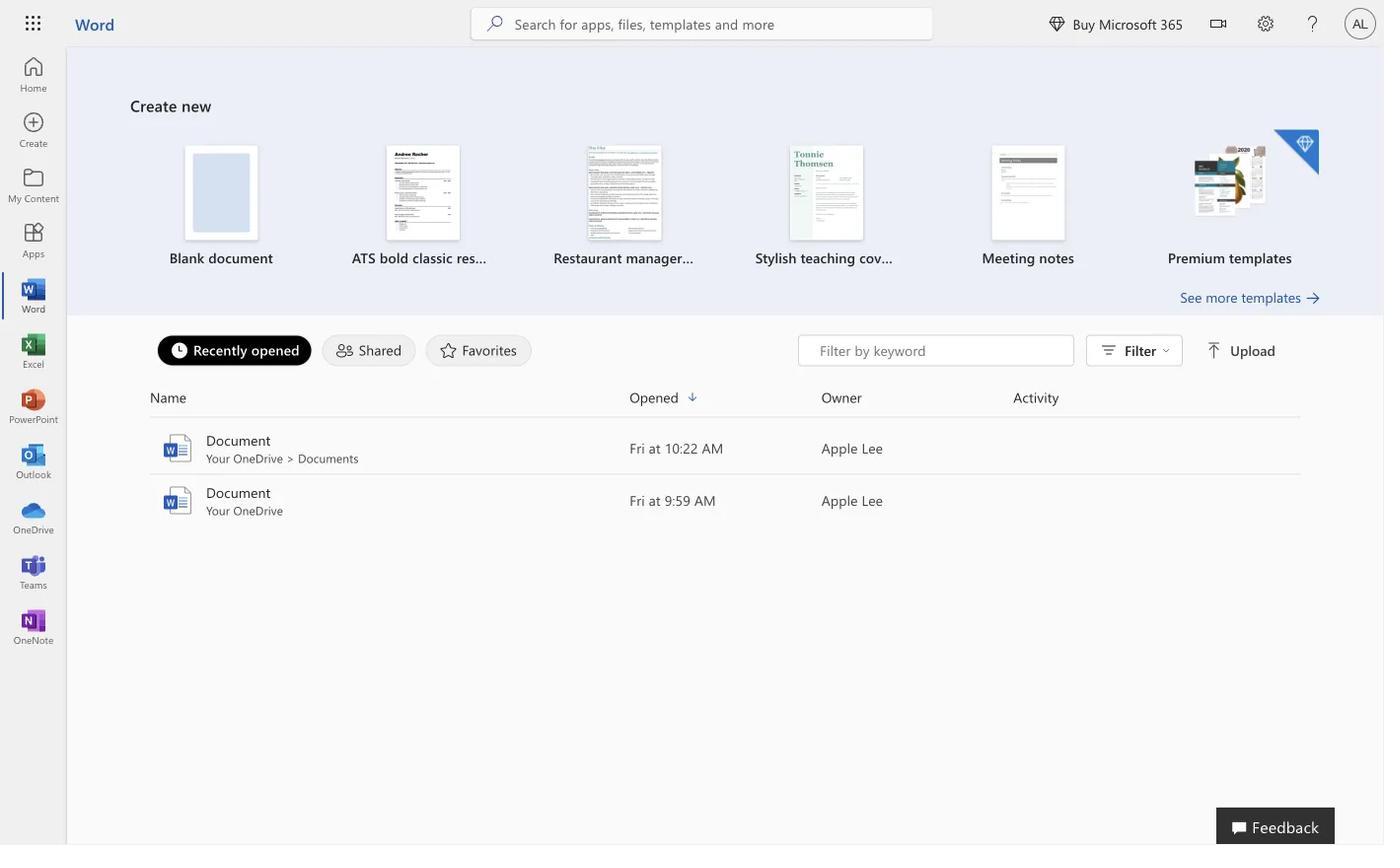 Task type: describe. For each thing, give the bounding box(es) containing it.
create image
[[24, 120, 43, 140]]

more
[[1206, 288, 1238, 306]]

cover
[[860, 249, 894, 267]]

meeting
[[983, 249, 1036, 267]]

recently opened element
[[157, 335, 313, 367]]

owner button
[[822, 386, 1014, 409]]

al button
[[1337, 0, 1385, 47]]

documents
[[298, 451, 359, 466]]

fri at 10:22 am
[[630, 439, 724, 457]]

onedrive image
[[24, 507, 43, 527]]

shared tab
[[318, 335, 421, 367]]

letter
[[898, 249, 932, 267]]

create
[[130, 95, 177, 116]]

Search box. Suggestions appear as you type. search field
[[515, 8, 933, 39]]

apple for fri at 10:22 am
[[822, 439, 858, 457]]

 upload
[[1207, 342, 1276, 360]]

am for fri at 9:59 am
[[695, 492, 716, 510]]

create new main content
[[67, 47, 1385, 528]]

ats bold classic resume
[[352, 249, 503, 267]]

apple lee for fri at 10:22 am
[[822, 439, 883, 457]]

see
[[1181, 288, 1203, 306]]

opened button
[[630, 386, 822, 409]]

blank document element
[[132, 146, 310, 268]]

tab list inside create new main content
[[152, 335, 799, 367]]

meeting notes image
[[992, 146, 1065, 240]]

fri for fri at 9:59 am
[[630, 492, 645, 510]]

2 resume from the left
[[686, 249, 733, 267]]

meeting notes
[[983, 249, 1075, 267]]

favorites element
[[426, 335, 532, 367]]

create new
[[130, 95, 212, 116]]

bold
[[380, 249, 409, 267]]

filter
[[1125, 342, 1157, 360]]

at for 9:59
[[649, 492, 661, 510]]

word image
[[162, 485, 193, 517]]

premium templates
[[1168, 249, 1293, 267]]

document your onedrive > documents
[[206, 431, 359, 466]]


[[1211, 16, 1227, 32]]

restaurant
[[554, 249, 622, 267]]

teams image
[[24, 563, 43, 582]]

stylish teaching cover letter image
[[790, 146, 863, 240]]

Filter by keyword text field
[[818, 341, 1064, 361]]

row inside create new main content
[[150, 386, 1302, 418]]

word banner
[[0, 0, 1385, 51]]

>
[[287, 451, 295, 466]]

name
[[150, 388, 187, 407]]

apps image
[[24, 231, 43, 251]]

favorites tab
[[421, 335, 537, 367]]

ats bold classic resume element
[[334, 146, 512, 268]]

stylish teaching cover letter
[[756, 249, 932, 267]]

restaurant manager resume image
[[589, 146, 662, 240]]

home image
[[24, 65, 43, 85]]

my content image
[[24, 176, 43, 195]]

shared element
[[322, 335, 416, 367]]

premium templates image
[[1194, 146, 1267, 219]]

activity
[[1014, 388, 1060, 407]]

recently opened tab
[[152, 335, 318, 367]]

lee for fri at 10:22 am
[[862, 439, 883, 457]]

powerpoint image
[[24, 397, 43, 417]]

onenote image
[[24, 618, 43, 638]]

 buy microsoft 365
[[1050, 14, 1183, 33]]


[[1163, 347, 1171, 355]]

1 horizontal spatial word image
[[162, 433, 193, 464]]

notes
[[1040, 249, 1075, 267]]


[[1050, 16, 1065, 32]]

stylish teaching cover letter element
[[738, 146, 932, 268]]

shared
[[359, 341, 402, 359]]

activity, column 4 of 4 column header
[[1014, 386, 1302, 409]]

1 resume from the left
[[457, 249, 503, 267]]



Task type: locate. For each thing, give the bounding box(es) containing it.
feedback button
[[1217, 808, 1335, 846]]

classic
[[413, 249, 453, 267]]

document
[[208, 249, 273, 267]]

1 vertical spatial fri
[[630, 492, 645, 510]]

onedrive
[[233, 451, 283, 466], [233, 503, 283, 519]]

see more templates
[[1181, 288, 1302, 306]]

2 your from the top
[[206, 503, 230, 519]]

microsoft
[[1099, 14, 1157, 33]]

premium
[[1168, 249, 1226, 267]]

your up document your onedrive in the bottom left of the page
[[206, 451, 230, 466]]

lee for fri at 9:59 am
[[862, 492, 883, 510]]

owner
[[822, 388, 862, 407]]

am right 9:59
[[695, 492, 716, 510]]

premium templates element
[[1141, 130, 1320, 268]]

0 vertical spatial your
[[206, 451, 230, 466]]

fri
[[630, 439, 645, 457], [630, 492, 645, 510]]

0 vertical spatial templates
[[1230, 249, 1293, 267]]

onedrive inside document your onedrive > documents
[[233, 451, 283, 466]]

buy
[[1073, 14, 1096, 33]]

1 document from the top
[[206, 431, 271, 450]]

1 vertical spatial at
[[649, 492, 661, 510]]

1 vertical spatial templates
[[1242, 288, 1302, 306]]

0 vertical spatial fri
[[630, 439, 645, 457]]

1 vertical spatial apple lee
[[822, 492, 883, 510]]

your
[[206, 451, 230, 466], [206, 503, 230, 519]]

premium templates diamond image
[[1274, 130, 1320, 175]]

resume right 'manager'
[[686, 249, 733, 267]]

name document cell
[[150, 431, 630, 466], [150, 483, 630, 519]]

1 vertical spatial your
[[206, 503, 230, 519]]

 button
[[1195, 0, 1243, 51]]

2 fri from the top
[[630, 492, 645, 510]]

ats
[[352, 249, 376, 267]]

your for fri at 10:22 am
[[206, 451, 230, 466]]

navigation
[[0, 47, 67, 655]]

tab list
[[152, 335, 799, 367]]

1 name document cell from the top
[[150, 431, 630, 466]]

document for fri at 9:59 am
[[206, 484, 271, 502]]

apple lee
[[822, 439, 883, 457], [822, 492, 883, 510]]

see more templates button
[[1181, 288, 1322, 307]]

document right word icon
[[206, 484, 271, 502]]

0 vertical spatial apple
[[822, 439, 858, 457]]

1 vertical spatial word image
[[162, 433, 193, 464]]

name document cell for fri at 9:59 am
[[150, 483, 630, 519]]

manager
[[626, 249, 683, 267]]

fri at 9:59 am
[[630, 492, 716, 510]]

onedrive inside document your onedrive
[[233, 503, 283, 519]]

document inside document your onedrive > documents
[[206, 431, 271, 450]]

name document cell for fri at 10:22 am
[[150, 431, 630, 466]]

at for 10:22
[[649, 439, 661, 457]]

0 vertical spatial am
[[702, 439, 724, 457]]

feedback
[[1253, 816, 1320, 837]]

onedrive left >
[[233, 451, 283, 466]]

name document cell down documents
[[150, 483, 630, 519]]

restaurant manager resume
[[554, 249, 733, 267]]

2 document from the top
[[206, 484, 271, 502]]

0 vertical spatial at
[[649, 439, 661, 457]]

displaying 2 out of 4 files. status
[[799, 335, 1280, 367]]

apple for fri at 9:59 am
[[822, 492, 858, 510]]

None search field
[[471, 8, 933, 39]]

2 apple lee from the top
[[822, 492, 883, 510]]

1 vertical spatial am
[[695, 492, 716, 510]]

2 onedrive from the top
[[233, 503, 283, 519]]

at left 9:59
[[649, 492, 661, 510]]

fri for fri at 10:22 am
[[630, 439, 645, 457]]

document
[[206, 431, 271, 450], [206, 484, 271, 502]]

document for fri at 10:22 am
[[206, 431, 271, 450]]

0 vertical spatial word image
[[24, 286, 43, 306]]

2 at from the top
[[649, 492, 661, 510]]

opened
[[630, 388, 679, 407]]

1 lee from the top
[[862, 439, 883, 457]]

templates inside premium templates element
[[1230, 249, 1293, 267]]

0 vertical spatial onedrive
[[233, 451, 283, 466]]

am
[[702, 439, 724, 457], [695, 492, 716, 510]]

your right word icon
[[206, 503, 230, 519]]

0 horizontal spatial resume
[[457, 249, 503, 267]]

recently
[[193, 341, 248, 359]]

row
[[150, 386, 1302, 418]]

list containing blank document
[[130, 128, 1322, 288]]

word image
[[24, 286, 43, 306], [162, 433, 193, 464]]

0 vertical spatial document
[[206, 431, 271, 450]]

favorites
[[462, 341, 517, 359]]

apple
[[822, 439, 858, 457], [822, 492, 858, 510]]

1 vertical spatial name document cell
[[150, 483, 630, 519]]

al
[[1353, 16, 1369, 31]]

recently opened
[[193, 341, 300, 359]]

document your onedrive
[[206, 484, 283, 519]]

1 horizontal spatial resume
[[686, 249, 733, 267]]

1 fri from the top
[[630, 439, 645, 457]]

am right 10:22
[[702, 439, 724, 457]]

am for fri at 10:22 am
[[702, 439, 724, 457]]

onedrive down document your onedrive > documents
[[233, 503, 283, 519]]

1 vertical spatial document
[[206, 484, 271, 502]]

fri left 10:22
[[630, 439, 645, 457]]

opened
[[251, 341, 300, 359]]

0 vertical spatial name document cell
[[150, 431, 630, 466]]

resume
[[457, 249, 503, 267], [686, 249, 733, 267]]

1 vertical spatial lee
[[862, 492, 883, 510]]

templates right more
[[1242, 288, 1302, 306]]

at
[[649, 439, 661, 457], [649, 492, 661, 510]]

word
[[75, 13, 115, 34]]

1 your from the top
[[206, 451, 230, 466]]

onedrive for fri at 9:59 am
[[233, 503, 283, 519]]


[[1207, 343, 1223, 359]]

document inside document your onedrive
[[206, 484, 271, 502]]

upload
[[1231, 342, 1276, 360]]

2 name document cell from the top
[[150, 483, 630, 519]]

ats bold classic resume image
[[387, 146, 460, 240]]

0 vertical spatial apple lee
[[822, 439, 883, 457]]

0 horizontal spatial word image
[[24, 286, 43, 306]]

tab list containing recently opened
[[152, 335, 799, 367]]

name document cell down the name button
[[150, 431, 630, 466]]

2 apple from the top
[[822, 492, 858, 510]]

365
[[1161, 14, 1183, 33]]

stylish
[[756, 249, 797, 267]]

name button
[[150, 386, 630, 409]]

word image down name
[[162, 433, 193, 464]]

fri left 9:59
[[630, 492, 645, 510]]

teaching
[[801, 249, 856, 267]]

list inside create new main content
[[130, 128, 1322, 288]]

blank
[[169, 249, 205, 267]]

1 vertical spatial onedrive
[[233, 503, 283, 519]]

your inside document your onedrive
[[206, 503, 230, 519]]

1 apple from the top
[[822, 439, 858, 457]]

none search field inside "word" banner
[[471, 8, 933, 39]]

0 vertical spatial lee
[[862, 439, 883, 457]]

1 at from the top
[[649, 439, 661, 457]]

your for fri at 9:59 am
[[206, 503, 230, 519]]

1 vertical spatial apple
[[822, 492, 858, 510]]

1 apple lee from the top
[[822, 439, 883, 457]]

blank document
[[169, 249, 273, 267]]

document up document your onedrive in the bottom left of the page
[[206, 431, 271, 450]]

1 onedrive from the top
[[233, 451, 283, 466]]

2 lee from the top
[[862, 492, 883, 510]]

list
[[130, 128, 1322, 288]]

restaurant manager resume element
[[536, 146, 733, 268]]

word image down apps image
[[24, 286, 43, 306]]

outlook image
[[24, 452, 43, 472]]

9:59
[[665, 492, 691, 510]]

apple lee for fri at 9:59 am
[[822, 492, 883, 510]]

templates up see more templates button
[[1230, 249, 1293, 267]]

filter 
[[1125, 342, 1171, 360]]

at left 10:22
[[649, 439, 661, 457]]

10:22
[[665, 439, 698, 457]]

onedrive for fri at 10:22 am
[[233, 451, 283, 466]]

new
[[182, 95, 212, 116]]

resume right classic
[[457, 249, 503, 267]]

your inside document your onedrive > documents
[[206, 451, 230, 466]]

templates
[[1230, 249, 1293, 267], [1242, 288, 1302, 306]]

row containing name
[[150, 386, 1302, 418]]

excel image
[[24, 342, 43, 361]]

meeting notes element
[[940, 146, 1118, 268]]

lee
[[862, 439, 883, 457], [862, 492, 883, 510]]

templates inside see more templates button
[[1242, 288, 1302, 306]]



Task type: vqa. For each thing, say whether or not it's contained in the screenshot.
Time dropdown button
no



